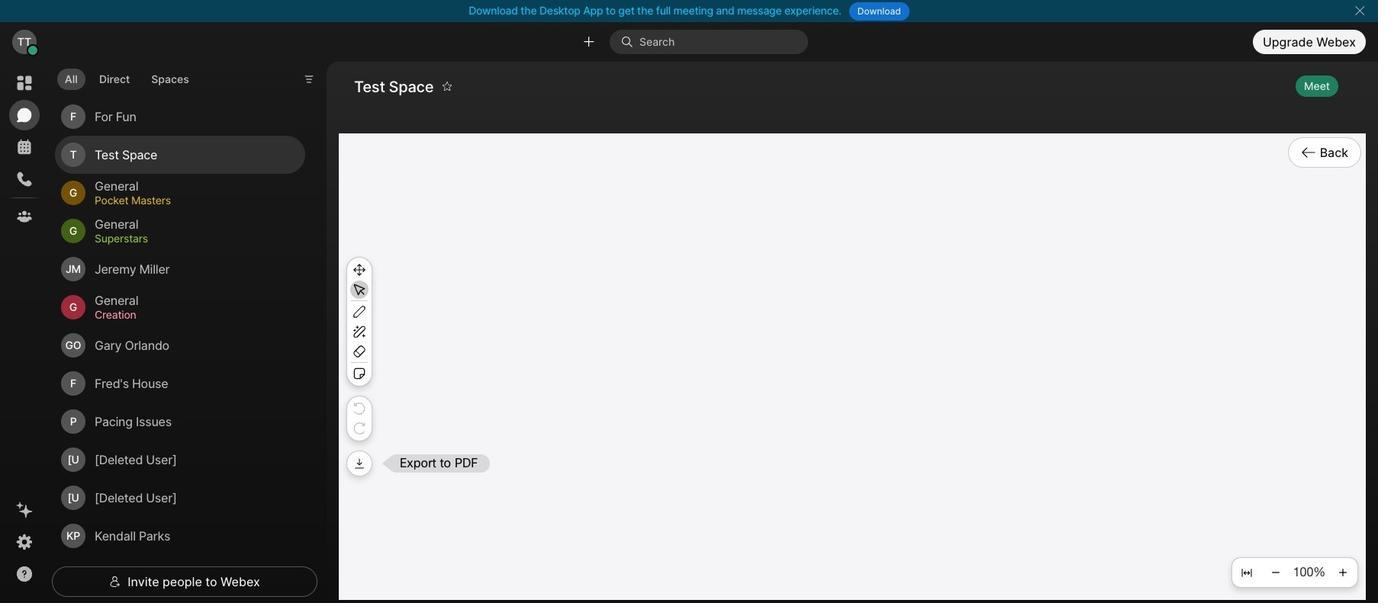Task type: vqa. For each thing, say whether or not it's contained in the screenshot.
'text field'
no



Task type: describe. For each thing, give the bounding box(es) containing it.
1 general list item from the top
[[55, 174, 305, 213]]

messaging, has no new notifications image
[[15, 106, 34, 124]]

cancel_16 image
[[1355, 5, 1367, 17]]

gary orlando list item
[[55, 327, 305, 365]]

settings image
[[15, 534, 34, 552]]

connect people image
[[582, 35, 596, 49]]

webex tab list
[[9, 68, 40, 232]]

2 [deleted user] list item from the top
[[55, 480, 305, 518]]

3 general list item from the top
[[55, 289, 305, 327]]

for fun list item
[[55, 98, 305, 136]]

teams, has no new notifications image
[[15, 208, 34, 226]]

1 [deleted user] list item from the top
[[55, 442, 305, 480]]

kendall parks list item
[[55, 518, 305, 556]]

1 vertical spatial wrapper image
[[109, 576, 122, 589]]

pacing issues list item
[[55, 403, 305, 442]]

help image
[[15, 566, 34, 584]]



Task type: locate. For each thing, give the bounding box(es) containing it.
creation element
[[95, 307, 287, 324]]

what's new image
[[15, 502, 34, 520]]

1 horizontal spatial wrapper image
[[621, 36, 640, 48]]

meetings image
[[15, 138, 34, 157]]

pocket masters element
[[95, 193, 287, 210]]

navigation
[[0, 62, 49, 604]]

test space list item
[[55, 136, 305, 174]]

[deleted user] list item
[[55, 442, 305, 480], [55, 480, 305, 518]]

dashboard image
[[15, 74, 34, 92]]

jeremy miller list item
[[55, 251, 305, 289]]

filter by image
[[303, 73, 316, 85]]

calls image
[[15, 170, 34, 189]]

general list item
[[55, 174, 305, 213], [55, 213, 305, 251], [55, 289, 305, 327]]

add to favorites image
[[442, 74, 453, 98]]

general list item up superstars element
[[55, 174, 305, 213]]

general list item down superstars element
[[55, 289, 305, 327]]

0 vertical spatial wrapper image
[[621, 36, 640, 48]]

tab list
[[53, 59, 201, 94]]

back image
[[1302, 145, 1317, 160]]

wrapper image
[[621, 36, 640, 48], [109, 576, 122, 589]]

0 horizontal spatial wrapper image
[[109, 576, 122, 589]]

2 general list item from the top
[[55, 213, 305, 251]]

superstars element
[[95, 231, 287, 248]]

wrapper image
[[28, 45, 38, 56]]

general list item down pocket masters element at left top
[[55, 213, 305, 251]]

fred's house list item
[[55, 365, 305, 403]]



